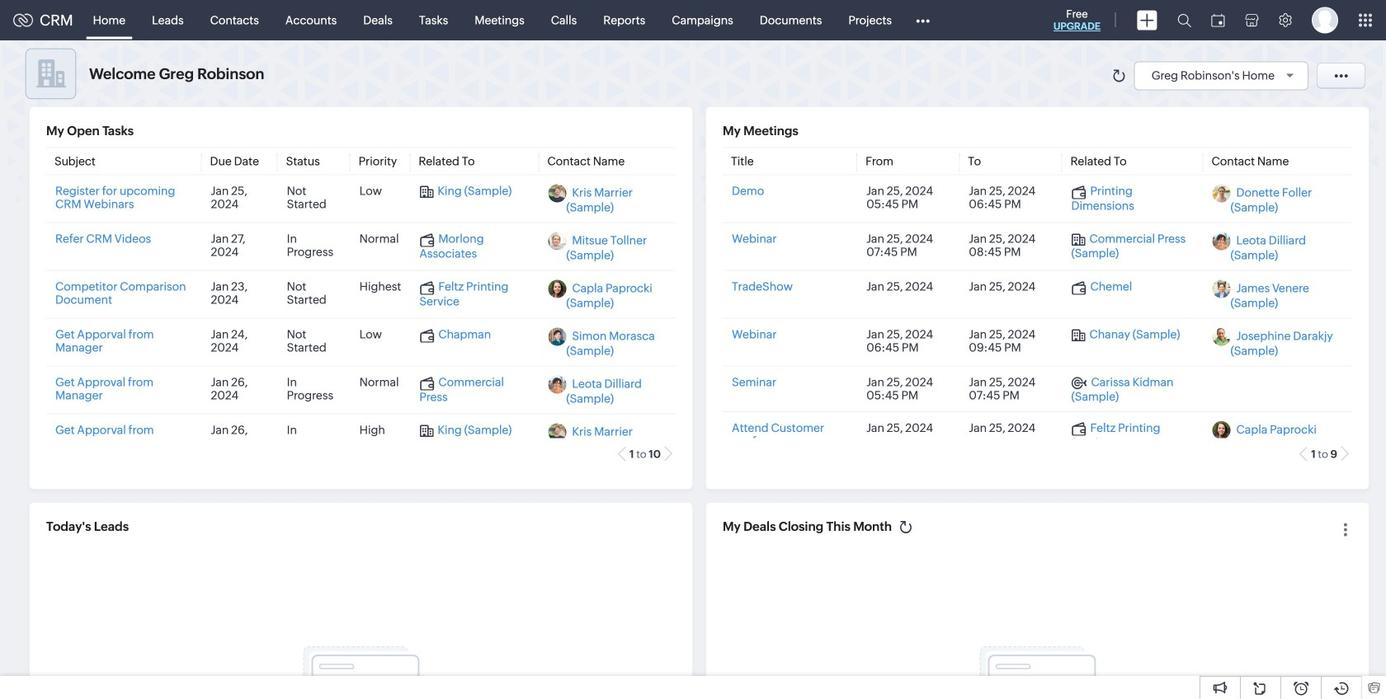 Task type: describe. For each thing, give the bounding box(es) containing it.
logo image
[[13, 14, 33, 27]]

search element
[[1168, 0, 1201, 40]]

calendar image
[[1211, 14, 1225, 27]]

profile element
[[1302, 0, 1348, 40]]

Other Modules field
[[905, 7, 941, 33]]

create menu element
[[1127, 0, 1168, 40]]

create menu image
[[1137, 10, 1158, 30]]



Task type: vqa. For each thing, say whether or not it's contained in the screenshot.
create menu image
yes



Task type: locate. For each thing, give the bounding box(es) containing it.
search image
[[1177, 13, 1192, 27]]

profile image
[[1312, 7, 1338, 33]]



